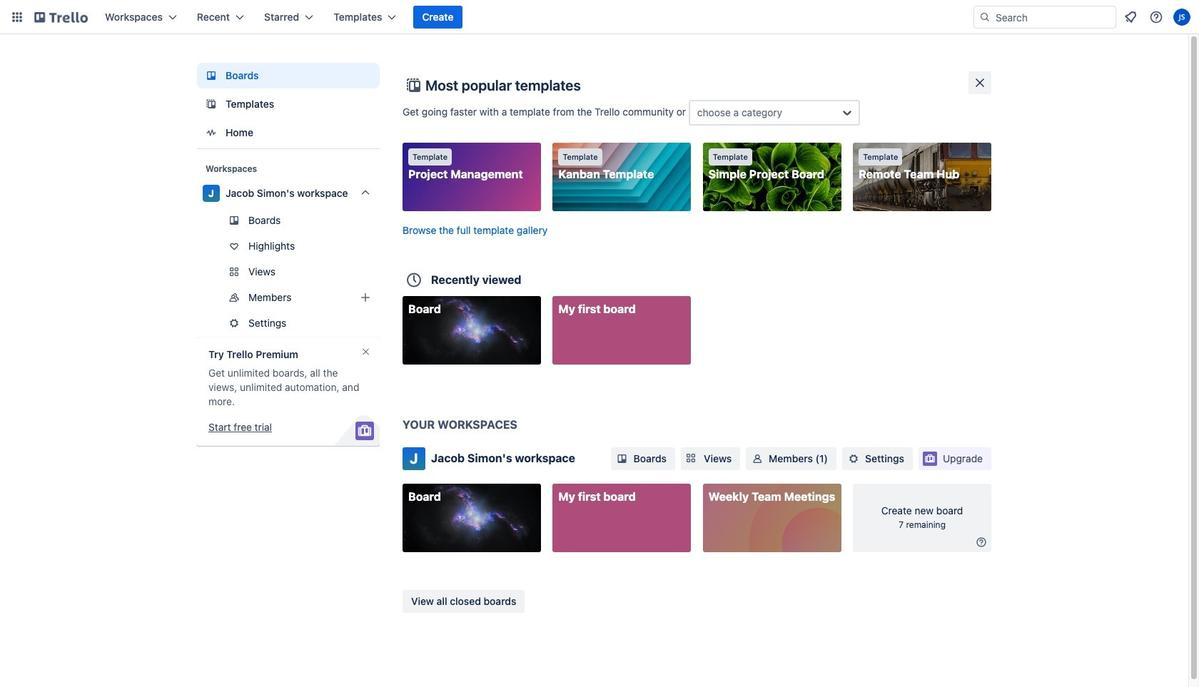 Task type: describe. For each thing, give the bounding box(es) containing it.
jacob simon (jacobsimon16) image
[[1174, 9, 1191, 26]]

primary element
[[0, 0, 1200, 34]]

2 horizontal spatial sm image
[[975, 536, 989, 550]]

sm image
[[615, 452, 630, 466]]

search image
[[980, 11, 991, 23]]

back to home image
[[34, 6, 88, 29]]

home image
[[203, 124, 220, 141]]



Task type: vqa. For each thing, say whether or not it's contained in the screenshot.
the topmost Workspace
no



Task type: locate. For each thing, give the bounding box(es) containing it.
0 horizontal spatial sm image
[[751, 452, 765, 466]]

template board image
[[203, 96, 220, 113]]

1 horizontal spatial sm image
[[847, 452, 861, 466]]

add image
[[357, 289, 374, 306]]

board image
[[203, 67, 220, 84]]

open information menu image
[[1150, 10, 1164, 24]]

sm image
[[751, 452, 765, 466], [847, 452, 861, 466], [975, 536, 989, 550]]

Search field
[[991, 6, 1116, 28]]

0 notifications image
[[1123, 9, 1140, 26]]



